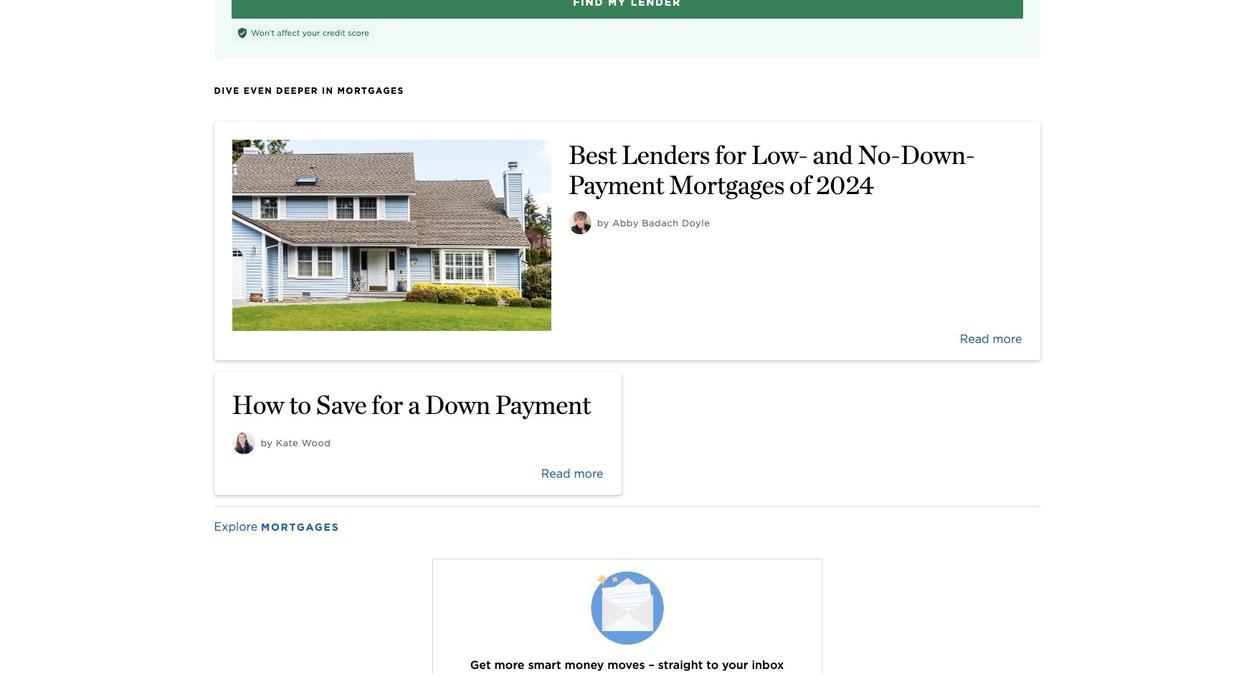 Task type: vqa. For each thing, say whether or not it's contained in the screenshot.
dive
yes



Task type: describe. For each thing, give the bounding box(es) containing it.
read for by
[[960, 333, 989, 346]]

a
[[408, 389, 420, 421]]

inbox
[[752, 659, 784, 673]]

down
[[425, 389, 490, 421]]

0 vertical spatial your
[[302, 28, 320, 38]]

1 horizontal spatial to
[[707, 659, 719, 673]]

doyle
[[682, 218, 710, 229]]

2 vertical spatial more
[[495, 659, 525, 673]]

moves
[[608, 659, 645, 673]]

how to save for a down payment
[[232, 389, 591, 421]]

and
[[813, 139, 853, 171]]

0 horizontal spatial for
[[372, 389, 403, 421]]

in
[[322, 85, 334, 96]]

get
[[470, 659, 491, 673]]

of
[[790, 169, 811, 201]]

dive
[[214, 85, 240, 96]]

2024
[[816, 169, 874, 201]]

abby badach doyle's profile picture image
[[568, 212, 591, 235]]

read more for kate wood
[[541, 468, 603, 481]]

smart
[[528, 659, 561, 673]]

0 horizontal spatial to
[[289, 389, 311, 421]]

dive even deeper in mortgages
[[214, 85, 404, 96]]

money
[[565, 659, 604, 673]]

1 vertical spatial your
[[722, 659, 748, 673]]

1 vertical spatial payment
[[495, 389, 591, 421]]

kate
[[276, 438, 298, 449]]

low-
[[751, 139, 808, 171]]

abby
[[612, 218, 639, 229]]

won't affect your credit score
[[251, 28, 369, 38]]



Task type: locate. For each thing, give the bounding box(es) containing it.
–
[[649, 659, 655, 673]]

by left abby
[[597, 218, 609, 229]]

mortgages right 'in'
[[337, 85, 404, 96]]

by left kate
[[261, 438, 273, 449]]

payment inside best lenders for low- and no-down- payment mortgages of 2024
[[568, 169, 664, 201]]

for inside best lenders for low- and no-down- payment mortgages of 2024
[[715, 139, 747, 171]]

explore mortgages
[[214, 521, 339, 534]]

by abby badach doyle
[[597, 218, 710, 229]]

0 horizontal spatial read more
[[541, 468, 603, 481]]

mortgages inside best lenders for low- and no-down- payment mortgages of 2024
[[669, 169, 785, 201]]

read more
[[960, 333, 1022, 346], [541, 468, 603, 481]]

0 horizontal spatial by
[[261, 438, 273, 449]]

deeper
[[276, 85, 318, 96]]

1 horizontal spatial your
[[722, 659, 748, 673]]

lenders
[[622, 139, 710, 171]]

to
[[289, 389, 311, 421], [707, 659, 719, 673]]

0 vertical spatial payment
[[568, 169, 664, 201]]

read
[[960, 333, 989, 346], [541, 468, 571, 481]]

1 horizontal spatial more
[[574, 468, 603, 481]]

affect
[[277, 28, 300, 38]]

1 horizontal spatial for
[[715, 139, 747, 171]]

0 vertical spatial for
[[715, 139, 747, 171]]

by for how to save for a down payment
[[261, 438, 273, 449]]

1 vertical spatial read
[[541, 468, 571, 481]]

mortgages right explore
[[261, 522, 339, 534]]

even
[[244, 85, 273, 96]]

score
[[348, 28, 369, 38]]

more
[[993, 333, 1022, 346], [574, 468, 603, 481], [495, 659, 525, 673]]

1 vertical spatial more
[[574, 468, 603, 481]]

best
[[568, 139, 617, 171]]

1 vertical spatial mortgages
[[669, 169, 785, 201]]

explore
[[214, 521, 258, 534]]

down-
[[900, 139, 975, 171]]

how
[[232, 389, 284, 421]]

for left low-
[[715, 139, 747, 171]]

mortgages
[[337, 85, 404, 96], [669, 169, 785, 201], [261, 522, 339, 534]]

mortgages up doyle
[[669, 169, 785, 201]]

read more for by
[[960, 333, 1022, 346]]

2 horizontal spatial more
[[993, 333, 1022, 346]]

to right straight
[[707, 659, 719, 673]]

by for best lenders for low- and no-down- payment mortgages of 2024
[[597, 218, 609, 229]]

1 horizontal spatial by
[[597, 218, 609, 229]]

1 vertical spatial by
[[261, 438, 273, 449]]

mortgages inside explore mortgages
[[261, 522, 339, 534]]

0 vertical spatial mortgages
[[337, 85, 404, 96]]

save
[[316, 389, 367, 421]]

1 horizontal spatial read more
[[960, 333, 1022, 346]]

get more smart money moves – straight to your inbox
[[470, 659, 784, 673]]

1 horizontal spatial read
[[960, 333, 989, 346]]

your right the affect
[[302, 28, 320, 38]]

for
[[715, 139, 747, 171], [372, 389, 403, 421]]

0 vertical spatial more
[[993, 333, 1022, 346]]

1 vertical spatial read more
[[541, 468, 603, 481]]

wood
[[302, 438, 331, 449]]

payment
[[568, 169, 664, 201], [495, 389, 591, 421]]

1 vertical spatial to
[[707, 659, 719, 673]]

by kate wood
[[261, 438, 331, 449]]

badach
[[642, 218, 679, 229]]

0 vertical spatial read
[[960, 333, 989, 346]]

won't
[[251, 28, 275, 38]]

0 vertical spatial read more
[[960, 333, 1022, 346]]

credit
[[322, 28, 345, 38]]

0 vertical spatial by
[[597, 218, 609, 229]]

0 horizontal spatial read
[[541, 468, 571, 481]]

read for kate wood
[[541, 468, 571, 481]]

more for kate wood
[[574, 468, 603, 481]]

10 best lenders for low- and no-down-payment mortgages in 2020 image
[[232, 140, 551, 331]]

0 horizontal spatial your
[[302, 28, 320, 38]]

0 horizontal spatial more
[[495, 659, 525, 673]]

no-
[[858, 139, 900, 171]]

best lenders for low- and no-down- payment mortgages of 2024
[[568, 139, 975, 201]]

by
[[597, 218, 609, 229], [261, 438, 273, 449]]

1 vertical spatial for
[[372, 389, 403, 421]]

2 vertical spatial mortgages
[[261, 522, 339, 534]]

straight
[[658, 659, 703, 673]]

to up by kate wood
[[289, 389, 311, 421]]

kate wood's profile picture image
[[232, 432, 255, 455]]

your
[[302, 28, 320, 38], [722, 659, 748, 673]]

more for by
[[993, 333, 1022, 346]]

your left the inbox
[[722, 659, 748, 673]]

0 vertical spatial to
[[289, 389, 311, 421]]

for left "a"
[[372, 389, 403, 421]]



